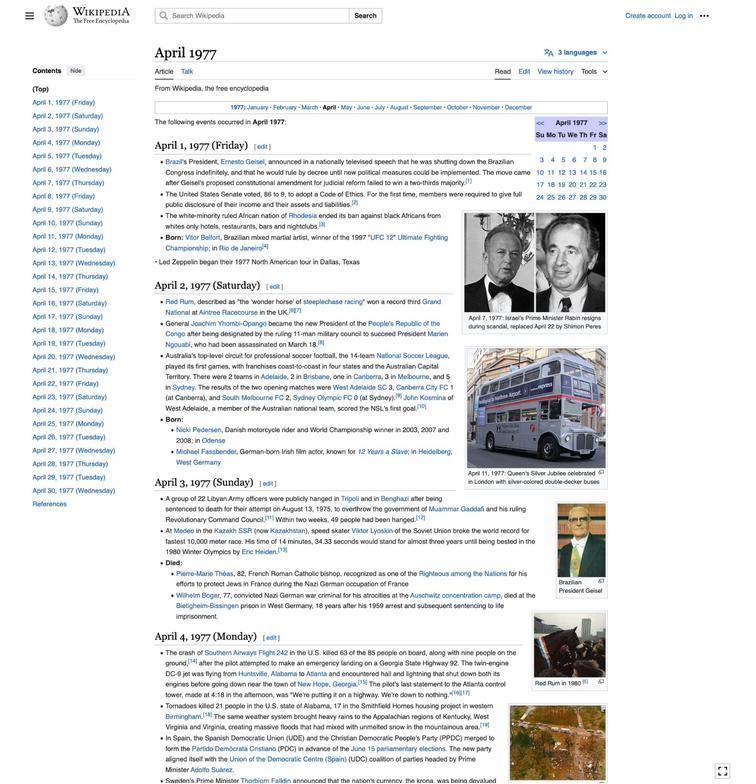 Task type: locate. For each thing, give the bounding box(es) containing it.
language progressive image
[[544, 48, 554, 57]]

log in and more options image
[[700, 11, 710, 21]]

None search field
[[143, 8, 626, 23]]

wikipedia image
[[73, 7, 130, 16]]

Search Wikipedia search field
[[155, 8, 349, 23]]

fullscreen image
[[718, 766, 728, 776]]

the free encyclopedia image
[[73, 18, 129, 24]]

main content
[[151, 43, 710, 783]]



Task type: vqa. For each thing, say whether or not it's contained in the screenshot.
Log in and more options Icon
yes



Task type: describe. For each thing, give the bounding box(es) containing it.
picture 2 image
[[536, 213, 605, 312]]

menu image
[[25, 11, 34, 21]]

personal tools navigation
[[626, 8, 712, 23]]

picture1 image
[[465, 213, 534, 312]]



